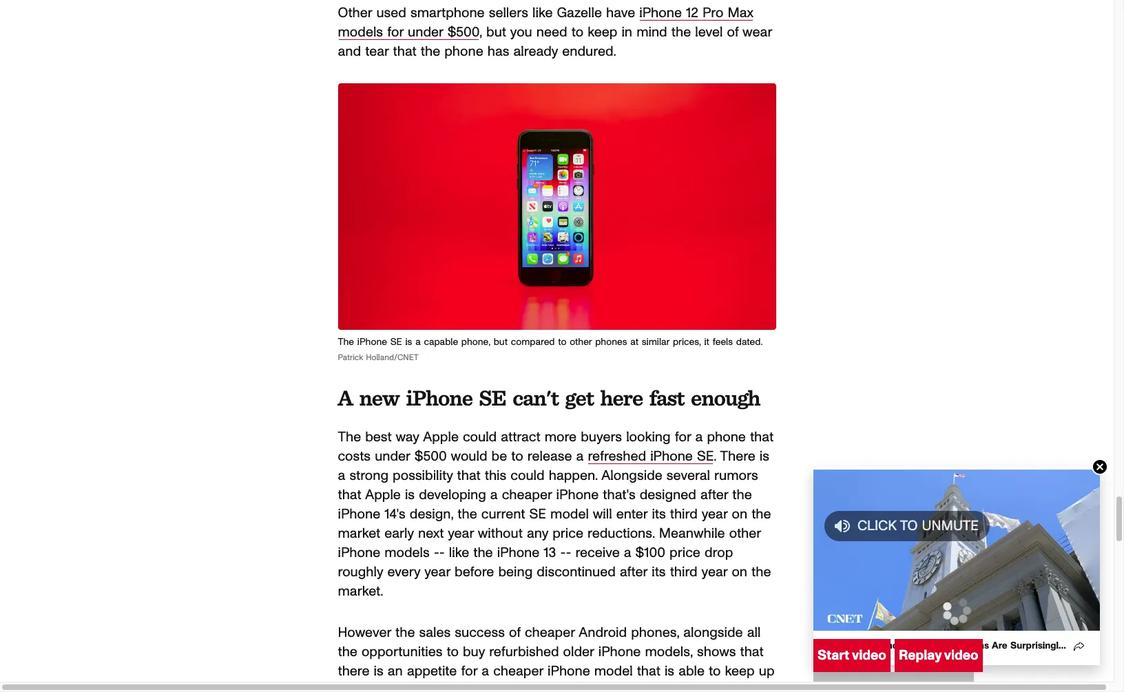 Task type: vqa. For each thing, say whether or not it's contained in the screenshot.
the top the and
yes



Task type: describe. For each thing, give the bounding box(es) containing it.
a down this
[[490, 488, 498, 502]]

several
[[667, 469, 710, 483]]

unmute
[[922, 520, 979, 533]]

already
[[514, 45, 558, 59]]

mind
[[637, 25, 667, 39]]

$100
[[636, 546, 666, 560]]

iphone down market in the left of the page
[[338, 546, 380, 560]]

current inside . there is a strong possibility that this could happen. alongside several rumors that apple is developing a cheaper iphone that's designed after the iphone 14's design, the current se model will enter its third year on the market early next year without any price reductions. meanwhile other iphone models -- like the iphone 13 -- receive a $100 price drop roughly every year before being discontinued after its third year on the market.
[[481, 508, 525, 521]]

fast
[[649, 384, 685, 411]]

pro
[[703, 6, 724, 20]]

is right there
[[760, 450, 770, 464]]

apple inside . there is a strong possibility that this could happen. alongside several rumors that apple is developing a cheaper iphone that's designed after the iphone 14's design, the current se model will enter its third year on the market early next year without any price reductions. meanwhile other iphone models -- like the iphone 13 -- receive a $100 price drop roughly every year before being discontinued after its third year on the market.
[[365, 488, 401, 502]]

replay video
[[899, 649, 979, 663]]

that down strong at the bottom left of the page
[[338, 488, 361, 502]]

success
[[455, 626, 505, 640]]

android
[[579, 626, 627, 640]]

max
[[728, 6, 754, 20]]

the for the iphone se is a capable phone, but compared to other phones at similar prices, it feels dated. patrick holland/cnet
[[338, 337, 354, 347]]

most
[[367, 684, 398, 692]]

best
[[365, 430, 392, 444]]

is left an
[[374, 665, 384, 678]]

the for the best way apple could attract more buyers looking for a phone that costs under $500 would be to release a
[[338, 430, 361, 444]]

here
[[600, 384, 643, 411]]

will
[[593, 508, 612, 521]]

could inside . there is a strong possibility that this could happen. alongside several rumors that apple is developing a cheaper iphone that's designed after the iphone 14's design, the current se model will enter its third year on the market early next year without any price reductions. meanwhile other iphone models -- like the iphone 13 -- receive a $100 price drop roughly every year before being discontinued after its third year on the market.
[[511, 469, 545, 483]]

year down drop
[[702, 565, 728, 579]]

this
[[485, 469, 507, 483]]

like inside . there is a strong possibility that this could happen. alongside several rumors that apple is developing a cheaper iphone that's designed after the iphone 14's design, the current se model will enter its third year on the market early next year without any price reductions. meanwhile other iphone models -- like the iphone 13 -- receive a $100 price drop roughly every year before being discontinued after its third year on the market.
[[449, 546, 469, 560]]

buyers
[[581, 430, 622, 444]]

, but you need to keep in mind the level of wear and tear that the phone has already endured.
[[338, 25, 772, 59]]

alongside
[[684, 626, 743, 640]]

sales
[[419, 626, 451, 640]]

is down 'models,'
[[665, 665, 675, 678]]

meanwhile
[[659, 527, 725, 541]]

be
[[492, 450, 507, 464]]

start video
[[818, 649, 887, 663]]

under inside the best way apple could attract more buyers looking for a phone that costs under $500 would be to release a
[[375, 450, 410, 464]]

2 - from the left
[[439, 546, 445, 560]]

a
[[338, 384, 353, 411]]

models inside the iphone 12 pro max models for under $500
[[338, 25, 383, 39]]

feels
[[713, 337, 733, 347]]

have
[[606, 6, 635, 20]]

before
[[455, 565, 494, 579]]

0 vertical spatial after
[[701, 488, 728, 502]]

se inside . there is a strong possibility that this could happen. alongside several rumors that apple is developing a cheaper iphone that's designed after the iphone 14's design, the current se model will enter its third year on the market early next year without any price reductions. meanwhile other iphone models -- like the iphone 13 -- receive a $100 price drop roughly every year before being discontinued after its third year on the market.
[[530, 508, 546, 521]]

that down would
[[457, 469, 481, 483]]

2 on from the top
[[732, 565, 748, 579]]

could inside the best way apple could attract more buyers looking for a phone that costs under $500 would be to release a
[[463, 430, 497, 444]]

discontinued
[[537, 565, 616, 579]]

iphone se image
[[338, 83, 776, 330]]

cameras
[[950, 641, 989, 651]]

possibility
[[393, 469, 453, 483]]

. there is a strong possibility that this could happen. alongside several rumors that apple is developing a cheaper iphone that's designed after the iphone 14's design, the current se model will enter its third year on the market early next year without any price reductions. meanwhile other iphone models -- like the iphone 13 -- receive a $100 price drop roughly every year before being discontinued after its third year on the market.
[[338, 450, 771, 599]]

phones,
[[631, 626, 680, 640]]

0 vertical spatial price
[[553, 527, 584, 541]]

level
[[695, 25, 723, 39]]

shows
[[697, 645, 736, 659]]

for inside the best way apple could attract more buyers looking for a phone that costs under $500 would be to release a
[[675, 430, 691, 444]]

start video button
[[814, 639, 891, 672]]

rumors
[[714, 469, 758, 483]]

13
[[544, 546, 556, 560]]

replay video button
[[895, 639, 983, 672]]

to right "click"
[[900, 520, 918, 533]]

model inside . there is a strong possibility that this could happen. alongside several rumors that apple is developing a cheaper iphone that's designed after the iphone 14's design, the current se model will enter its third year on the market early next year without any price reductions. meanwhile other iphone models -- like the iphone 13 -- receive a $100 price drop roughly every year before being discontinued after its third year on the market.
[[551, 508, 589, 521]]

$500 inside the iphone 12 pro max models for under $500
[[448, 25, 480, 39]]

holland/cnet
[[366, 353, 419, 362]]

1 vertical spatial cheaper
[[525, 626, 575, 640]]

replay
[[899, 649, 942, 663]]

that right shows
[[740, 645, 764, 659]]

get
[[565, 384, 594, 411]]

different
[[1067, 641, 1106, 651]]

enough
[[691, 384, 760, 411]]

of inside , but you need to keep in mind the level of wear and tear that the phone has already endured.
[[727, 25, 739, 39]]

with
[[338, 684, 363, 692]]

but inside the iphone se is a capable phone, but compared to other phones at similar prices, it feels dated. patrick holland/cnet
[[494, 337, 508, 347]]

2 vertical spatial the
[[930, 641, 946, 651]]

surprisingly
[[1011, 641, 1064, 651]]

models inside . there is a strong possibility that this could happen. alongside several rumors that apple is developing a cheaper iphone that's designed after the iphone 14's design, the current se model will enter its third year on the market early next year without any price reductions. meanwhile other iphone models -- like the iphone 13 -- receive a $100 price drop roughly every year before being discontinued after its third year on the market.
[[385, 546, 430, 560]]

frills.
[[694, 684, 721, 692]]

1 horizontal spatial up
[[759, 665, 775, 678]]

year up 'meanwhile'
[[702, 508, 728, 521]]

1 horizontal spatial of
[[572, 684, 583, 692]]

iphone up way on the bottom of page
[[406, 384, 473, 411]]

keep inside , but you need to keep in mind the level of wear and tear that the phone has already endured.
[[588, 25, 618, 39]]

other used smartphone sellers like gazelle have
[[338, 6, 640, 20]]

year right every
[[425, 565, 451, 579]]

start
[[818, 649, 850, 663]]

release
[[528, 450, 572, 464]]

enter
[[616, 508, 648, 521]]

se up several
[[697, 450, 714, 464]]

that up $700 in the bottom right of the page
[[637, 665, 661, 678]]

without inside . there is a strong possibility that this could happen. alongside several rumors that apple is developing a cheaper iphone that's designed after the iphone 14's design, the current se model will enter its third year on the market early next year without any price reductions. meanwhile other iphone models -- like the iphone 13 -- receive a $100 price drop roughly every year before being discontinued after its third year on the market.
[[478, 527, 523, 541]]

endured.
[[562, 45, 616, 59]]

however
[[338, 626, 391, 640]]

to inside the best way apple could attract more buyers looking for a phone that costs under $500 would be to release a
[[511, 450, 523, 464]]

and inside however the sales success of cheaper android phones, alongside all the opportunities to buy refurbished older iphone models, shows that there is an appetite for a cheaper iphone model that is able to keep up with most current services without all of the $700 and up frills. inst
[[647, 684, 670, 692]]

pixel
[[825, 641, 846, 651]]

refreshed iphone se
[[588, 450, 714, 464]]

video for replay video
[[944, 649, 979, 663]]

sellers
[[489, 6, 528, 20]]

year right next
[[448, 527, 474, 541]]

2 third from the top
[[670, 565, 698, 579]]

click to unmute
[[858, 520, 979, 533]]

video for start video
[[852, 649, 887, 663]]

to left buy
[[447, 645, 459, 659]]

a up several
[[696, 430, 703, 444]]

iphone down "older"
[[548, 665, 590, 678]]

iphone 12 pro max models for under $500 link
[[338, 6, 754, 39]]

receive
[[576, 546, 620, 560]]

pixel 6a vs. iphone se: the cameras are surprisingly different
[[825, 641, 1106, 651]]

market.
[[338, 585, 383, 599]]

se:
[[912, 641, 927, 651]]

way
[[396, 430, 419, 444]]

an
[[388, 665, 403, 678]]

refreshed
[[588, 450, 646, 464]]

refurbished
[[489, 645, 559, 659]]

current inside however the sales success of cheaper android phones, alongside all the opportunities to buy refurbished older iphone models, shows that there is an appetite for a cheaper iphone model that is able to keep up with most current services without all of the $700 and up frills. inst
[[402, 684, 446, 692]]

roughly
[[338, 565, 383, 579]]

for inside however the sales success of cheaper android phones, alongside all the opportunities to buy refurbished older iphone models, shows that there is an appetite for a cheaper iphone model that is able to keep up with most current services without all of the $700 and up frills. inst
[[461, 665, 478, 678]]

to inside , but you need to keep in mind the level of wear and tear that the phone has already endured.
[[572, 25, 584, 39]]

opportunities
[[362, 645, 443, 659]]

a inside however the sales success of cheaper android phones, alongside all the opportunities to buy refurbished older iphone models, shows that there is an appetite for a cheaper iphone model that is able to keep up with most current services without all of the $700 and up frills. inst
[[482, 665, 489, 678]]

iphone down "happen." on the bottom
[[556, 488, 599, 502]]

without inside however the sales success of cheaper android phones, alongside all the opportunities to buy refurbished older iphone models, shows that there is an appetite for a cheaper iphone model that is able to keep up with most current services without all of the $700 and up frills. inst
[[505, 684, 550, 692]]



Task type: locate. For each thing, give the bounding box(es) containing it.
0 vertical spatial but
[[486, 25, 506, 39]]

its down the designed
[[652, 508, 666, 521]]

1 vertical spatial for
[[675, 430, 691, 444]]

1 horizontal spatial apple
[[423, 430, 459, 444]]

services
[[450, 684, 501, 692]]

se
[[390, 337, 402, 347], [479, 384, 506, 411], [697, 450, 714, 464], [530, 508, 546, 521]]

1 vertical spatial on
[[732, 565, 748, 579]]

2 vertical spatial of
[[572, 684, 583, 692]]

like up need
[[533, 6, 553, 20]]

a up "happen." on the bottom
[[576, 450, 584, 464]]

1 - from the left
[[434, 546, 439, 560]]

2 its from the top
[[652, 565, 666, 579]]

similar
[[642, 337, 670, 347]]

0 vertical spatial could
[[463, 430, 497, 444]]

iphone up mind
[[640, 6, 682, 20]]

like up the before
[[449, 546, 469, 560]]

1 vertical spatial up
[[674, 684, 690, 692]]

has
[[488, 45, 509, 59]]

happen.
[[549, 469, 598, 483]]

1 vertical spatial all
[[554, 684, 567, 692]]

gazelle
[[557, 6, 602, 20]]

iphone up several
[[651, 450, 693, 464]]

the inside the iphone se is a capable phone, but compared to other phones at similar prices, it feels dated. patrick holland/cnet
[[338, 337, 354, 347]]

keep up 'endured.'
[[588, 25, 618, 39]]

strong
[[350, 469, 389, 483]]

third down 'meanwhile'
[[670, 565, 698, 579]]

other
[[338, 6, 372, 20]]

vs.
[[864, 641, 876, 651]]

$500 inside the best way apple could attract more buyers looking for a phone that costs under $500 would be to release a
[[415, 450, 447, 464]]

the right se:
[[930, 641, 946, 651]]

to right be
[[511, 450, 523, 464]]

other inside the iphone se is a capable phone, but compared to other phones at similar prices, it feels dated. patrick holland/cnet
[[570, 337, 592, 347]]

cheaper up refurbished
[[525, 626, 575, 640]]

at
[[631, 337, 639, 347]]

price up '13'
[[553, 527, 584, 541]]

under down the best
[[375, 450, 410, 464]]

the up patrick
[[338, 337, 354, 347]]

0 horizontal spatial price
[[553, 527, 584, 541]]

1 vertical spatial and
[[647, 684, 670, 692]]

that
[[393, 45, 417, 59], [750, 430, 774, 444], [457, 469, 481, 483], [338, 488, 361, 502], [740, 645, 764, 659], [637, 665, 661, 678]]

0 horizontal spatial phone
[[445, 45, 483, 59]]

0 vertical spatial all
[[747, 626, 761, 640]]

phone up .
[[707, 430, 746, 444]]

keep
[[588, 25, 618, 39], [725, 665, 755, 678]]

1 horizontal spatial like
[[533, 6, 553, 20]]

other left 'phones'
[[570, 337, 592, 347]]

would
[[451, 450, 487, 464]]

iphone right vs.
[[879, 641, 909, 651]]

model inside however the sales success of cheaper android phones, alongside all the opportunities to buy refurbished older iphone models, shows that there is an appetite for a cheaper iphone model that is able to keep up with most current services without all of the $700 and up frills. inst
[[594, 665, 633, 678]]

looking
[[626, 430, 671, 444]]

2 horizontal spatial of
[[727, 25, 739, 39]]

video
[[852, 649, 887, 663], [944, 649, 979, 663]]

for down used at the left of page
[[387, 25, 404, 39]]

0 horizontal spatial apple
[[365, 488, 401, 502]]

iphone up being
[[497, 546, 540, 560]]

0 horizontal spatial after
[[620, 565, 648, 579]]

6a
[[849, 641, 861, 651]]

but right phone,
[[494, 337, 508, 347]]

1 vertical spatial its
[[652, 565, 666, 579]]

0 horizontal spatial other
[[570, 337, 592, 347]]

1 vertical spatial after
[[620, 565, 648, 579]]

there
[[720, 450, 756, 464]]

apple right way on the bottom of page
[[423, 430, 459, 444]]

that up there
[[750, 430, 774, 444]]

1 horizontal spatial $500
[[448, 25, 480, 39]]

but
[[486, 25, 506, 39], [494, 337, 508, 347]]

0 vertical spatial models
[[338, 25, 383, 39]]

iphone down the "android"
[[599, 645, 641, 659]]

1 horizontal spatial for
[[461, 665, 478, 678]]

.
[[714, 450, 717, 464]]

the best way apple could attract more buyers looking for a phone that costs under $500 would be to release a
[[338, 430, 774, 464]]

1 vertical spatial current
[[402, 684, 446, 692]]

$500 up possibility
[[415, 450, 447, 464]]

1 vertical spatial phone
[[707, 430, 746, 444]]

the
[[338, 337, 354, 347], [338, 430, 361, 444], [930, 641, 946, 651]]

0 vertical spatial current
[[481, 508, 525, 521]]

0 horizontal spatial up
[[674, 684, 690, 692]]

models down other on the top
[[338, 25, 383, 39]]

2 horizontal spatial for
[[675, 430, 691, 444]]

you
[[510, 25, 532, 39]]

that's
[[603, 488, 636, 502]]

se left can't
[[479, 384, 506, 411]]

phone down ,
[[445, 45, 483, 59]]

for right looking
[[675, 430, 691, 444]]

video right pixel
[[852, 649, 887, 663]]

but inside , but you need to keep in mind the level of wear and tear that the phone has already endured.
[[486, 25, 506, 39]]

a left capable
[[416, 337, 421, 347]]

market
[[338, 527, 380, 541]]

0 vertical spatial for
[[387, 25, 404, 39]]

iphone inside the iphone se is a capable phone, but compared to other phones at similar prices, it feels dated. patrick holland/cnet
[[357, 337, 387, 347]]

every
[[387, 565, 421, 579]]

apple inside the best way apple could attract more buyers looking for a phone that costs under $500 would be to release a
[[423, 430, 459, 444]]

after down rumors
[[701, 488, 728, 502]]

other
[[570, 337, 592, 347], [729, 527, 761, 541]]

alongside
[[602, 469, 663, 483]]

attract
[[501, 430, 541, 444]]

keep down shows
[[725, 665, 755, 678]]

se inside the iphone se is a capable phone, but compared to other phones at similar prices, it feels dated. patrick holland/cnet
[[390, 337, 402, 347]]

under down smartphone
[[408, 25, 443, 39]]

1 vertical spatial of
[[509, 626, 521, 640]]

a down reductions.
[[624, 546, 631, 560]]

for inside the iphone 12 pro max models for under $500
[[387, 25, 404, 39]]

but right ,
[[486, 25, 506, 39]]

0 horizontal spatial video
[[852, 649, 887, 663]]

after down $100
[[620, 565, 648, 579]]

1 vertical spatial could
[[511, 469, 545, 483]]

phone inside the best way apple could attract more buyers looking for a phone that costs under $500 would be to release a
[[707, 430, 746, 444]]

and
[[338, 45, 361, 59], [647, 684, 670, 692]]

a up services
[[482, 665, 489, 678]]

0 horizontal spatial current
[[402, 684, 446, 692]]

1 on from the top
[[732, 508, 748, 521]]

,
[[480, 25, 482, 39]]

2 video from the left
[[944, 649, 979, 663]]

3 - from the left
[[561, 546, 566, 560]]

for up services
[[461, 665, 478, 678]]

0 horizontal spatial could
[[463, 430, 497, 444]]

phones
[[595, 337, 627, 347]]

current
[[481, 508, 525, 521], [402, 684, 446, 692]]

is inside the iphone se is a capable phone, but compared to other phones at similar prices, it feels dated. patrick holland/cnet
[[405, 337, 412, 347]]

can't
[[513, 384, 559, 411]]

third up 'meanwhile'
[[670, 508, 698, 521]]

1 vertical spatial models
[[385, 546, 430, 560]]

$500 down smartphone
[[448, 25, 480, 39]]

all down "older"
[[554, 684, 567, 692]]

in
[[622, 25, 633, 39]]

cheaper inside . there is a strong possibility that this could happen. alongside several rumors that apple is developing a cheaper iphone that's designed after the iphone 14's design, the current se model will enter its third year on the market early next year without any price reductions. meanwhile other iphone models -- like the iphone 13 -- receive a $100 price drop roughly every year before being discontinued after its third year on the market.
[[502, 488, 552, 502]]

is up the holland/cnet
[[405, 337, 412, 347]]

0 vertical spatial other
[[570, 337, 592, 347]]

that right tear
[[393, 45, 417, 59]]

models up every
[[385, 546, 430, 560]]

1 horizontal spatial phone
[[707, 430, 746, 444]]

iphone up market in the left of the page
[[338, 508, 380, 521]]

could
[[463, 430, 497, 444], [511, 469, 545, 483]]

phone,
[[461, 337, 491, 347]]

1 horizontal spatial all
[[747, 626, 761, 640]]

to down gazelle
[[572, 25, 584, 39]]

capable
[[424, 337, 458, 347]]

compared
[[511, 337, 555, 347]]

se up the holland/cnet
[[390, 337, 402, 347]]

models,
[[645, 645, 693, 659]]

0 horizontal spatial models
[[338, 25, 383, 39]]

cheaper down this
[[502, 488, 552, 502]]

a new iphone se can't get here fast enough
[[338, 384, 760, 411]]

without down refurbished
[[505, 684, 550, 692]]

0 horizontal spatial of
[[509, 626, 521, 640]]

the
[[672, 25, 691, 39], [421, 45, 440, 59], [733, 488, 752, 502], [458, 508, 477, 521], [752, 508, 771, 521], [473, 546, 493, 560], [752, 565, 771, 579], [396, 626, 415, 640], [338, 645, 357, 659], [587, 684, 607, 692]]

1 vertical spatial without
[[505, 684, 550, 692]]

1 horizontal spatial could
[[511, 469, 545, 483]]

the inside the best way apple could attract more buyers looking for a phone that costs under $500 would be to release a
[[338, 430, 361, 444]]

1 horizontal spatial and
[[647, 684, 670, 692]]

iphone inside the iphone 12 pro max models for under $500
[[640, 6, 682, 20]]

phone inside , but you need to keep in mind the level of wear and tear that the phone has already endured.
[[445, 45, 483, 59]]

of down max
[[727, 25, 739, 39]]

0 horizontal spatial keep
[[588, 25, 618, 39]]

after
[[701, 488, 728, 502], [620, 565, 648, 579]]

0 vertical spatial of
[[727, 25, 739, 39]]

1 vertical spatial keep
[[725, 665, 755, 678]]

refreshed iphone se link
[[588, 450, 714, 464]]

12
[[686, 6, 699, 20]]

1 vertical spatial apple
[[365, 488, 401, 502]]

1 vertical spatial the
[[338, 430, 361, 444]]

0 horizontal spatial like
[[449, 546, 469, 560]]

0 vertical spatial third
[[670, 508, 698, 521]]

a inside the iphone se is a capable phone, but compared to other phones at similar prices, it feels dated. patrick holland/cnet
[[416, 337, 421, 347]]

model left will
[[551, 508, 589, 521]]

1 vertical spatial third
[[670, 565, 698, 579]]

video left are at bottom right
[[944, 649, 979, 663]]

without left any
[[478, 527, 523, 541]]

that inside , but you need to keep in mind the level of wear and tear that the phone has already endured.
[[393, 45, 417, 59]]

1 vertical spatial like
[[449, 546, 469, 560]]

that inside the best way apple could attract more buyers looking for a phone that costs under $500 would be to release a
[[750, 430, 774, 444]]

1 vertical spatial $500
[[415, 450, 447, 464]]

the up costs
[[338, 430, 361, 444]]

model up $700 in the bottom right of the page
[[594, 665, 633, 678]]

video inside button
[[944, 649, 979, 663]]

0 vertical spatial the
[[338, 337, 354, 347]]

of up refurbished
[[509, 626, 521, 640]]

0 horizontal spatial model
[[551, 508, 589, 521]]

there
[[338, 665, 370, 678]]

of
[[727, 25, 739, 39], [509, 626, 521, 640], [572, 684, 583, 692]]

under
[[408, 25, 443, 39], [375, 450, 410, 464]]

1 horizontal spatial keep
[[725, 665, 755, 678]]

0 vertical spatial $500
[[448, 25, 480, 39]]

on down drop
[[732, 565, 748, 579]]

the iphone se is a capable phone, but compared to other phones at similar prices, it feels dated. patrick holland/cnet
[[338, 337, 763, 362]]

any
[[527, 527, 549, 541]]

0 vertical spatial without
[[478, 527, 523, 541]]

1 horizontal spatial price
[[670, 546, 701, 560]]

1 its from the top
[[652, 508, 666, 521]]

1 horizontal spatial current
[[481, 508, 525, 521]]

1 vertical spatial under
[[375, 450, 410, 464]]

appetite
[[407, 665, 457, 678]]

cheaper down refurbished
[[493, 665, 544, 678]]

2 vertical spatial for
[[461, 665, 478, 678]]

it
[[704, 337, 710, 347]]

models
[[338, 25, 383, 39], [385, 546, 430, 560]]

and right $700 in the bottom right of the page
[[647, 684, 670, 692]]

0 vertical spatial model
[[551, 508, 589, 521]]

need
[[537, 25, 568, 39]]

0 horizontal spatial for
[[387, 25, 404, 39]]

patrick
[[338, 353, 363, 362]]

1 third from the top
[[670, 508, 698, 521]]

and inside , but you need to keep in mind the level of wear and tear that the phone has already endured.
[[338, 45, 361, 59]]

0 vertical spatial up
[[759, 665, 775, 678]]

is down possibility
[[405, 488, 415, 502]]

current down this
[[481, 508, 525, 521]]

0 vertical spatial phone
[[445, 45, 483, 59]]

2 vertical spatial cheaper
[[493, 665, 544, 678]]

0 horizontal spatial and
[[338, 45, 361, 59]]

iphone up the holland/cnet
[[357, 337, 387, 347]]

other inside . there is a strong possibility that this could happen. alongside several rumors that apple is developing a cheaper iphone that's designed after the iphone 14's design, the current se model will enter its third year on the market early next year without any price reductions. meanwhile other iphone models -- like the iphone 13 -- receive a $100 price drop roughly every year before being discontinued after its third year on the market.
[[729, 527, 761, 541]]

and left tear
[[338, 45, 361, 59]]

are
[[992, 641, 1008, 651]]

other up drop
[[729, 527, 761, 541]]

$700
[[611, 684, 642, 692]]

able
[[679, 665, 705, 678]]

0 vertical spatial cheaper
[[502, 488, 552, 502]]

video inside button
[[852, 649, 887, 663]]

0 vertical spatial apple
[[423, 430, 459, 444]]

all right alongside
[[747, 626, 761, 640]]

0 horizontal spatial $500
[[415, 450, 447, 464]]

$500
[[448, 25, 480, 39], [415, 450, 447, 464]]

under inside the iphone 12 pro max models for under $500
[[408, 25, 443, 39]]

0 vertical spatial keep
[[588, 25, 618, 39]]

older
[[563, 645, 594, 659]]

reductions.
[[588, 527, 655, 541]]

being
[[498, 565, 533, 579]]

on down rumors
[[732, 508, 748, 521]]

to up frills.
[[709, 665, 721, 678]]

to
[[572, 25, 584, 39], [558, 337, 567, 347], [511, 450, 523, 464], [900, 520, 918, 533], [447, 645, 459, 659], [709, 665, 721, 678]]

keep inside however the sales success of cheaper android phones, alongside all the opportunities to buy refurbished older iphone models, shows that there is an appetite for a cheaper iphone model that is able to keep up with most current services without all of the $700 and up frills. inst
[[725, 665, 755, 678]]

however the sales success of cheaper android phones, alongside all the opportunities to buy refurbished older iphone models, shows that there is an appetite for a cheaper iphone model that is able to keep up with most current services without all of the $700 and up frills. inst
[[338, 626, 775, 692]]

next
[[418, 527, 444, 541]]

to right compared
[[558, 337, 567, 347]]

1 horizontal spatial other
[[729, 527, 761, 541]]

0 vertical spatial and
[[338, 45, 361, 59]]

phone
[[445, 45, 483, 59], [707, 430, 746, 444]]

1 vertical spatial model
[[594, 665, 633, 678]]

all
[[747, 626, 761, 640], [554, 684, 567, 692]]

like
[[533, 6, 553, 20], [449, 546, 469, 560]]

price down 'meanwhile'
[[670, 546, 701, 560]]

1 horizontal spatial models
[[385, 546, 430, 560]]

on
[[732, 508, 748, 521], [732, 565, 748, 579]]

1 vertical spatial but
[[494, 337, 508, 347]]

0 vertical spatial like
[[533, 6, 553, 20]]

iphone 12 pro max models for under $500
[[338, 6, 754, 39]]

costs
[[338, 450, 371, 464]]

0 vertical spatial on
[[732, 508, 748, 521]]

0 vertical spatial under
[[408, 25, 443, 39]]

used
[[376, 6, 406, 20]]

for
[[387, 25, 404, 39], [675, 430, 691, 444], [461, 665, 478, 678]]

current down "appetite"
[[402, 684, 446, 692]]

se up any
[[530, 508, 546, 521]]

1 horizontal spatial model
[[594, 665, 633, 678]]

wear
[[743, 25, 772, 39]]

1 horizontal spatial after
[[701, 488, 728, 502]]

early
[[385, 527, 414, 541]]

design,
[[410, 508, 454, 521]]

could down release
[[511, 469, 545, 483]]

designed
[[640, 488, 697, 502]]

1 vertical spatial other
[[729, 527, 761, 541]]

dated.
[[736, 337, 763, 347]]

4 - from the left
[[566, 546, 571, 560]]

to inside the iphone se is a capable phone, but compared to other phones at similar prices, it feels dated. patrick holland/cnet
[[558, 337, 567, 347]]

apple up 14's
[[365, 488, 401, 502]]

0 horizontal spatial all
[[554, 684, 567, 692]]

of down "older"
[[572, 684, 583, 692]]

buy
[[463, 645, 485, 659]]

could up would
[[463, 430, 497, 444]]

1 horizontal spatial video
[[944, 649, 979, 663]]

0 vertical spatial its
[[652, 508, 666, 521]]

1 video from the left
[[852, 649, 887, 663]]

its down $100
[[652, 565, 666, 579]]

a down costs
[[338, 469, 345, 483]]

1 vertical spatial price
[[670, 546, 701, 560]]



